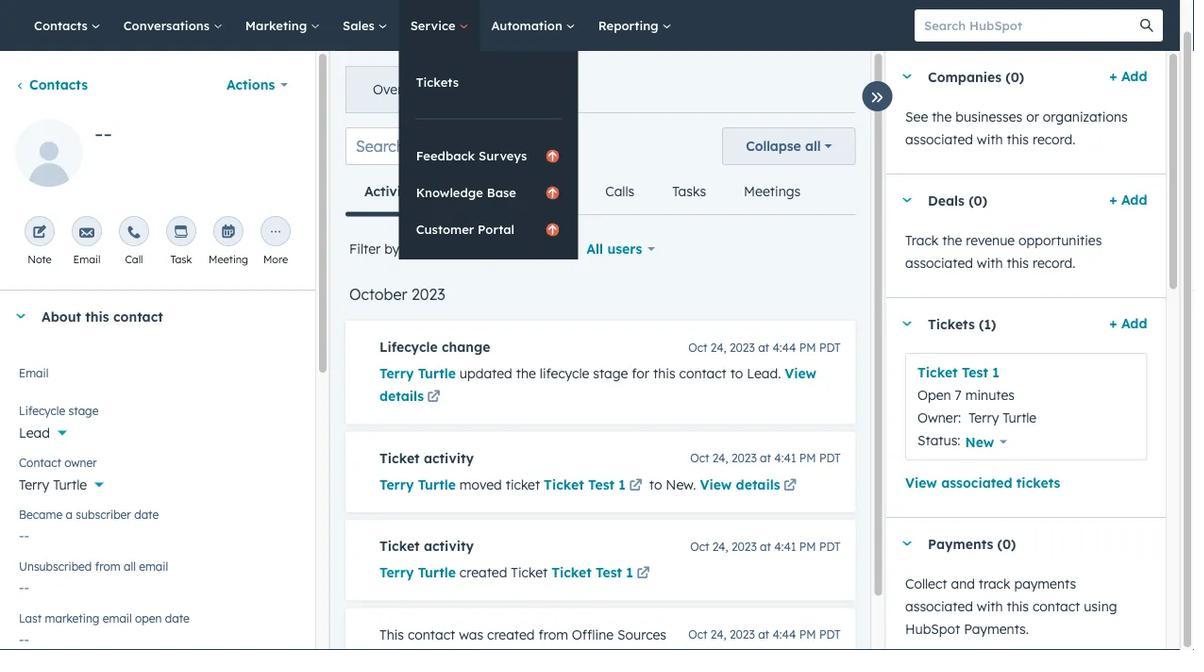 Task type: describe. For each thing, give the bounding box(es) containing it.
filter for filter activity (20/28)
[[411, 241, 446, 257]]

with for payments
[[977, 599, 1003, 615]]

became
[[19, 508, 63, 522]]

collect
[[905, 576, 947, 593]]

open
[[135, 612, 162, 626]]

contact left was on the bottom left
[[408, 627, 456, 643]]

ticket
[[506, 477, 540, 493]]

conversations link
[[112, 0, 234, 51]]

terry inside popup button
[[19, 477, 49, 494]]

(20/28)
[[504, 241, 552, 257]]

knowledge
[[416, 185, 484, 200]]

link opens in a new window image inside ticket test 1 link
[[637, 568, 650, 581]]

open 7 minutes owner: terry turtle
[[918, 387, 1037, 426]]

feedback
[[416, 148, 475, 163]]

2 horizontal spatial 1
[[992, 365, 1000, 381]]

new inside popup button
[[965, 434, 995, 450]]

filter activity (20/28)
[[411, 241, 552, 257]]

became a subscriber date
[[19, 508, 159, 522]]

marketing
[[245, 17, 311, 33]]

oct 24, 2023 at 4:41 pm pdt for ticket
[[691, 452, 841, 466]]

terry turtle button for ticket
[[380, 562, 456, 585]]

at for lead
[[759, 341, 770, 355]]

offline
[[572, 627, 614, 643]]

activity for ticket
[[424, 538, 474, 555]]

more
[[263, 253, 288, 266]]

by:
[[385, 241, 403, 257]]

track the revenue opportunities associated with this record.
[[905, 232, 1102, 272]]

note image
[[32, 226, 47, 241]]

organizations
[[1043, 109, 1128, 125]]

payments
[[1014, 576, 1077, 593]]

terry turtle button
[[19, 467, 297, 498]]

from inside october 2023 feed
[[539, 627, 569, 643]]

4 pm from the top
[[800, 628, 817, 642]]

opportunities
[[1019, 232, 1102, 249]]

note
[[28, 253, 52, 266]]

minutes
[[966, 387, 1015, 404]]

ticket test 1 for ticket
[[544, 477, 626, 493]]

. inside lifecycle change 'element'
[[778, 366, 782, 382]]

this inside see the businesses or organizations associated with this record.
[[1007, 131, 1029, 148]]

filter by:
[[349, 241, 403, 257]]

2023 for ticket
[[732, 540, 757, 554]]

24, for ticket
[[713, 452, 729, 466]]

at for ticket
[[760, 452, 772, 466]]

about this contact
[[42, 308, 163, 325]]

collect and track payments associated with this contact using hubspot payments.
[[905, 576, 1117, 638]]

reporting link
[[587, 0, 683, 51]]

0 horizontal spatial email
[[19, 366, 49, 380]]

oct for lead
[[689, 341, 708, 355]]

using
[[1084, 599, 1117, 615]]

contact inside lifecycle change 'element'
[[680, 366, 727, 382]]

0 horizontal spatial view
[[700, 477, 732, 493]]

revenue
[[966, 232, 1015, 249]]

surveys
[[479, 148, 527, 163]]

associated inside see the businesses or organizations associated with this record.
[[905, 131, 973, 148]]

1 vertical spatial all
[[124, 560, 136, 574]]

deals (0)
[[928, 192, 988, 209]]

test for ticket
[[588, 477, 615, 493]]

unsubscribed
[[19, 560, 92, 574]]

unsubscribed from all email
[[19, 560, 168, 574]]

payments (0)
[[928, 536, 1016, 552]]

this inside dropdown button
[[85, 308, 109, 325]]

overview link
[[347, 67, 458, 112]]

filter for filter by:
[[349, 241, 381, 257]]

this inside "collect and track payments associated with this contact using hubspot payments."
[[1007, 599, 1029, 615]]

with inside see the businesses or organizations associated with this record.
[[977, 131, 1003, 148]]

feedback surveys link
[[399, 138, 579, 174]]

add for see the businesses or organizations associated with this record.
[[1122, 68, 1148, 85]]

about this contact button
[[0, 291, 297, 342]]

owner:
[[918, 410, 961, 426]]

oct 24, 2023 at 4:44 pm pdt inside lifecycle change 'element'
[[689, 341, 841, 355]]

0 vertical spatial email
[[139, 560, 168, 574]]

payments (0) button
[[886, 519, 1140, 570]]

this contact was created from offline sources
[[380, 627, 667, 643]]

0 horizontal spatial from
[[95, 560, 121, 574]]

Became a subscriber date text field
[[19, 519, 297, 549]]

turtle inside popup button
[[53, 477, 87, 494]]

marketing
[[45, 612, 100, 626]]

2 horizontal spatial view
[[905, 475, 937, 492]]

2 terry turtle button from the top
[[380, 474, 456, 496]]

Unsubscribed from all email text field
[[19, 571, 297, 601]]

pdt for ticket
[[820, 452, 841, 466]]

meeting
[[209, 253, 248, 266]]

service menu
[[399, 51, 579, 260]]

businesses
[[956, 109, 1023, 125]]

ticket activity for ticket
[[380, 538, 474, 555]]

payments.
[[964, 622, 1029, 638]]

contact
[[19, 456, 61, 470]]

terry turtle inside october 2023 feed
[[380, 477, 456, 493]]

+ add button for see the businesses or organizations associated with this record.
[[1110, 65, 1148, 88]]

0 horizontal spatial stage
[[69, 404, 99, 418]]

1 - from the left
[[94, 119, 103, 147]]

activity for ticket
[[424, 450, 474, 467]]

3 add from the top
[[1122, 315, 1148, 332]]

stage inside lifecycle change 'element'
[[593, 366, 629, 382]]

ticket test 1 link for ticket
[[552, 563, 654, 586]]

oct 24, 2023 at 4:41 pm pdt for ticket
[[691, 540, 841, 554]]

service
[[411, 17, 459, 33]]

0 vertical spatial ticket test 1
[[918, 365, 1000, 381]]

last
[[19, 612, 42, 626]]

2 - from the left
[[103, 119, 112, 147]]

deals (0) button
[[886, 175, 1102, 226]]

contacts inside contacts link
[[34, 17, 91, 33]]

contact inside dropdown button
[[113, 308, 163, 325]]

0 vertical spatial ticket test 1 link
[[918, 365, 1000, 381]]

details for view details link to the bottom
[[736, 477, 781, 493]]

automation link
[[480, 0, 587, 51]]

the inside lifecycle change 'element'
[[516, 366, 536, 382]]

0 vertical spatial activity
[[450, 241, 500, 257]]

search button
[[1132, 9, 1164, 42]]

1 vertical spatial contacts
[[29, 77, 88, 93]]

+ for see the businesses or organizations associated with this record.
[[1110, 68, 1118, 85]]

associated inside track the revenue opportunities associated with this record.
[[905, 255, 973, 272]]

0 vertical spatial email
[[73, 253, 100, 266]]

service link
[[399, 0, 480, 51]]

base
[[487, 185, 517, 200]]

customer portal
[[416, 222, 515, 237]]

collapse all
[[746, 138, 821, 154]]

4:41 for ticket
[[775, 540, 797, 554]]

to inside lifecycle change 'element'
[[731, 366, 744, 382]]

track
[[905, 232, 939, 249]]

tasks
[[673, 183, 707, 200]]

caret image for about this contact
[[15, 314, 26, 319]]

sources
[[618, 627, 667, 643]]

pm for ticket
[[800, 540, 817, 554]]

test for ticket
[[596, 565, 623, 581]]

(0) for companies (0)
[[1006, 68, 1025, 85]]

1 vertical spatial contacts link
[[15, 77, 88, 93]]

+ add button for track the revenue opportunities associated with this record.
[[1110, 189, 1148, 212]]

view inside lifecycle change 'element'
[[785, 366, 817, 382]]

terry inside button
[[380, 477, 414, 493]]

lifecycle
[[540, 366, 590, 382]]

0 vertical spatial test
[[962, 365, 988, 381]]

this inside lifecycle change 'element'
[[654, 366, 676, 382]]

meetings
[[744, 183, 801, 200]]

all
[[587, 241, 604, 257]]

2023 for lead
[[730, 341, 755, 355]]

updated
[[460, 366, 513, 382]]

lead inside popup button
[[19, 425, 50, 442]]

overview navigation
[[346, 66, 573, 113]]

or
[[1026, 109, 1039, 125]]

1 vertical spatial created
[[487, 627, 535, 643]]

oct for ticket
[[691, 452, 710, 466]]

Search activities search field
[[346, 128, 520, 165]]

--
[[94, 119, 112, 147]]

3 + from the top
[[1110, 315, 1118, 332]]

notes
[[452, 183, 489, 200]]

call
[[125, 253, 143, 266]]

tasks button
[[654, 169, 726, 214]]

payments
[[928, 536, 994, 552]]

task image
[[174, 226, 189, 241]]

tickets
[[1017, 475, 1061, 492]]

portal
[[478, 222, 515, 237]]

contact inside "collect and track payments associated with this contact using hubspot payments."
[[1033, 599, 1080, 615]]

view associated tickets
[[905, 475, 1061, 492]]

+ add for track the revenue opportunities associated with this record.
[[1110, 192, 1148, 208]]

lifecycle stage
[[19, 404, 99, 418]]

this
[[380, 627, 404, 643]]

2023 for ticket
[[732, 452, 757, 466]]

tickets (1)
[[928, 316, 996, 332]]

lifecycle change
[[380, 339, 491, 356]]

0 horizontal spatial .
[[694, 477, 697, 493]]

reporting
[[599, 17, 663, 33]]

0 vertical spatial date
[[134, 508, 159, 522]]

4:44 inside lifecycle change 'element'
[[773, 341, 797, 355]]



Task type: vqa. For each thing, say whether or not it's contained in the screenshot.
the topmost "Lifecycle"
yes



Task type: locate. For each thing, give the bounding box(es) containing it.
email down "became a subscriber date" text box
[[139, 560, 168, 574]]

2 vertical spatial +
[[1110, 315, 1118, 332]]

ticket test 1 right the "ticket"
[[544, 477, 626, 493]]

stage up 'owner'
[[69, 404, 99, 418]]

the inside track the revenue opportunities associated with this record.
[[942, 232, 962, 249]]

the right see
[[932, 109, 952, 125]]

1 add from the top
[[1122, 68, 1148, 85]]

1 filter from the left
[[349, 241, 381, 257]]

caret image inside about this contact dropdown button
[[15, 314, 26, 319]]

pm for ticket
[[800, 452, 817, 466]]

record. inside track the revenue opportunities associated with this record.
[[1033, 255, 1076, 272]]

2 vertical spatial caret image
[[902, 542, 913, 546]]

test up minutes
[[962, 365, 988, 381]]

1 horizontal spatial terry turtle
[[380, 477, 456, 493]]

0 vertical spatial + add button
[[1110, 65, 1148, 88]]

0 horizontal spatial lifecycle
[[19, 404, 65, 418]]

tickets inside the service menu
[[416, 74, 459, 90]]

ticket test 1 up 7
[[918, 365, 1000, 381]]

1 vertical spatial caret image
[[902, 322, 913, 326]]

0 vertical spatial the
[[932, 109, 952, 125]]

the
[[932, 109, 952, 125], [942, 232, 962, 249], [516, 366, 536, 382]]

1 vertical spatial record.
[[1033, 255, 1076, 272]]

actions button
[[214, 66, 300, 104]]

automation
[[492, 17, 566, 33]]

0 vertical spatial +
[[1110, 68, 1118, 85]]

filter left by: on the top left of page
[[349, 241, 381, 257]]

1 vertical spatial lifecycle
[[19, 404, 65, 418]]

caret image for companies (0)
[[902, 74, 913, 79]]

calls
[[606, 183, 635, 200]]

lifecycle
[[380, 339, 438, 356], [19, 404, 65, 418]]

2 with from the top
[[977, 255, 1003, 272]]

details down "lifecycle change" at left bottom
[[380, 388, 424, 405]]

the for track
[[942, 232, 962, 249]]

7
[[955, 387, 962, 404]]

2 caret image from the top
[[902, 322, 913, 326]]

sales link
[[332, 0, 399, 51]]

lead
[[747, 366, 778, 382], [19, 425, 50, 442]]

1 vertical spatial from
[[539, 627, 569, 643]]

terry down minutes
[[969, 410, 999, 426]]

0 horizontal spatial new
[[666, 477, 694, 493]]

ticket test 1 link up 7
[[918, 365, 1000, 381]]

with down track
[[977, 599, 1003, 615]]

+ add button
[[1110, 65, 1148, 88], [1110, 189, 1148, 212], [1110, 313, 1148, 335]]

terry turtle button inside lifecycle change 'element'
[[380, 363, 456, 385]]

ticket activity up terry turtle created ticket
[[380, 538, 474, 555]]

1 horizontal spatial filter
[[411, 241, 446, 257]]

sales
[[343, 17, 378, 33]]

caret image
[[902, 74, 913, 79], [15, 314, 26, 319]]

1 vertical spatial date
[[165, 612, 190, 626]]

created right was on the bottom left
[[487, 627, 535, 643]]

hubspot
[[905, 622, 960, 638]]

all
[[806, 138, 821, 154], [124, 560, 136, 574]]

0 vertical spatial contacts
[[34, 17, 91, 33]]

view associated tickets link
[[905, 472, 1061, 495]]

this down revenue
[[1007, 255, 1029, 272]]

1 + from the top
[[1110, 68, 1118, 85]]

0 vertical spatial created
[[460, 565, 508, 581]]

associated up hubspot
[[905, 599, 973, 615]]

tickets for tickets (1)
[[928, 316, 975, 332]]

october 2023 feed
[[331, 112, 871, 651]]

tickets inside dropdown button
[[928, 316, 975, 332]]

ticket test 1 link
[[918, 365, 1000, 381], [544, 475, 646, 498], [552, 563, 654, 586]]

collapse
[[746, 138, 802, 154]]

pdt for ticket
[[820, 540, 841, 554]]

link opens in a new window image inside ticket test 1 link
[[629, 480, 643, 493]]

4:41
[[775, 452, 797, 466], [775, 540, 797, 554]]

4 pdt from the top
[[820, 628, 841, 642]]

terry down the contact
[[19, 477, 49, 494]]

caret image left "deals"
[[902, 198, 913, 203]]

0 vertical spatial contacts link
[[23, 0, 112, 51]]

0 horizontal spatial tickets
[[416, 74, 459, 90]]

1 horizontal spatial email
[[139, 560, 168, 574]]

associated down 'new' popup button
[[941, 475, 1013, 492]]

2 vertical spatial add
[[1122, 315, 1148, 332]]

1 vertical spatial the
[[942, 232, 962, 249]]

2 4:41 from the top
[[775, 540, 797, 554]]

with for deals
[[977, 255, 1003, 272]]

date
[[134, 508, 159, 522], [165, 612, 190, 626]]

terry turtle button up this on the bottom of the page
[[380, 562, 456, 585]]

1 oct 24, 2023 at 4:44 pm pdt from the top
[[689, 341, 841, 355]]

email
[[73, 253, 100, 266], [19, 366, 49, 380]]

caret image for deals (0)
[[902, 198, 913, 203]]

2 + from the top
[[1110, 192, 1118, 208]]

1 ticket activity from the top
[[380, 450, 474, 467]]

3 terry turtle button from the top
[[380, 562, 456, 585]]

terry turtle down contact owner
[[19, 477, 87, 494]]

2 filter from the left
[[411, 241, 446, 257]]

the right track
[[942, 232, 962, 249]]

for
[[632, 366, 650, 382]]

with inside track the revenue opportunities associated with this record.
[[977, 255, 1003, 272]]

1 vertical spatial view details link
[[700, 475, 801, 498]]

the left lifecycle
[[516, 366, 536, 382]]

with
[[977, 131, 1003, 148], [977, 255, 1003, 272], [977, 599, 1003, 615]]

0 vertical spatial oct 24, 2023 at 4:44 pm pdt
[[689, 341, 841, 355]]

oct inside lifecycle change 'element'
[[689, 341, 708, 355]]

ticket activity element
[[346, 432, 856, 513], [346, 520, 856, 601]]

associated down see
[[905, 131, 973, 148]]

navigation inside october 2023 feed
[[346, 169, 820, 217]]

filter down customer
[[411, 241, 446, 257]]

status:
[[918, 433, 961, 449]]

associated
[[905, 131, 973, 148], [905, 255, 973, 272], [941, 475, 1013, 492], [905, 599, 973, 615]]

collapse all button
[[723, 128, 856, 165]]

0 vertical spatial from
[[95, 560, 121, 574]]

1 horizontal spatial new
[[965, 434, 995, 450]]

2 vertical spatial ticket test 1
[[552, 565, 634, 581]]

1 oct 24, 2023 at 4:41 pm pdt from the top
[[691, 452, 841, 466]]

1 vertical spatial oct 24, 2023 at 4:44 pm pdt
[[689, 628, 841, 642]]

lifecycle down october 2023
[[380, 339, 438, 356]]

2 link opens in a new window image from the left
[[784, 480, 797, 493]]

caret image up see
[[902, 74, 913, 79]]

2 4:44 from the top
[[773, 628, 797, 642]]

3 + add from the top
[[1110, 315, 1148, 332]]

0 horizontal spatial all
[[124, 560, 136, 574]]

turtle inside open 7 minutes owner: terry turtle
[[1003, 410, 1037, 426]]

1 ticket activity element from the top
[[346, 432, 856, 513]]

0 vertical spatial lead
[[747, 366, 778, 382]]

activity down customer portal
[[450, 241, 500, 257]]

1 horizontal spatial 1
[[627, 565, 634, 581]]

2 add from the top
[[1122, 192, 1148, 208]]

from left offline
[[539, 627, 569, 643]]

search image
[[1141, 19, 1154, 32]]

activity up moved
[[424, 450, 474, 467]]

view details for view details link inside the lifecycle change 'element'
[[380, 366, 817, 405]]

all right collapse
[[806, 138, 821, 154]]

all users button
[[575, 230, 668, 268]]

(0) for deals (0)
[[969, 192, 988, 209]]

.
[[778, 366, 782, 382], [694, 477, 697, 493]]

1 vertical spatial 4:44
[[773, 628, 797, 642]]

2 + add button from the top
[[1110, 189, 1148, 212]]

2 oct 24, 2023 at 4:44 pm pdt from the top
[[689, 628, 841, 642]]

created
[[460, 565, 508, 581], [487, 627, 535, 643]]

24, for lead
[[711, 341, 727, 355]]

activity button
[[346, 169, 433, 217]]

with down revenue
[[977, 255, 1003, 272]]

at
[[759, 341, 770, 355], [760, 452, 772, 466], [760, 540, 772, 554], [759, 628, 770, 642]]

caret image inside companies (0) dropdown button
[[902, 74, 913, 79]]

pdt inside lifecycle change 'element'
[[820, 341, 841, 355]]

1 vertical spatial stage
[[69, 404, 99, 418]]

0 horizontal spatial link opens in a new window image
[[629, 480, 643, 493]]

with down businesses
[[977, 131, 1003, 148]]

1 left the to new .
[[619, 477, 626, 493]]

2 vertical spatial terry turtle button
[[380, 562, 456, 585]]

2 record. from the top
[[1033, 255, 1076, 272]]

(0) for payments (0)
[[998, 536, 1016, 552]]

1 vertical spatial new
[[666, 477, 694, 493]]

1 horizontal spatial stage
[[593, 366, 629, 382]]

record. down opportunities
[[1033, 255, 1076, 272]]

meeting image
[[221, 226, 236, 241]]

ticket test 1 link up offline
[[552, 563, 654, 586]]

at for ticket
[[760, 540, 772, 554]]

1 vertical spatial +
[[1110, 192, 1118, 208]]

terry turtle button for lifecycle
[[380, 363, 456, 385]]

+ for track the revenue opportunities associated with this record.
[[1110, 192, 1118, 208]]

0 horizontal spatial terry turtle
[[19, 477, 87, 494]]

1 vertical spatial ticket activity
[[380, 538, 474, 555]]

0 horizontal spatial to
[[650, 477, 663, 493]]

more image
[[268, 226, 283, 241]]

0 horizontal spatial lead
[[19, 425, 50, 442]]

date down terry turtle popup button
[[134, 508, 159, 522]]

0 vertical spatial 4:44
[[773, 341, 797, 355]]

lifecycle for lifecycle change
[[380, 339, 438, 356]]

test left the to new .
[[588, 477, 615, 493]]

1 vertical spatial terry turtle button
[[380, 474, 456, 496]]

email down email image
[[73, 253, 100, 266]]

last marketing email open date
[[19, 612, 190, 626]]

0 vertical spatial .
[[778, 366, 782, 382]]

1 up sources
[[627, 565, 634, 581]]

open
[[918, 387, 951, 404]]

ticket activity up moved
[[380, 450, 474, 467]]

all down "became a subscriber date" text box
[[124, 560, 136, 574]]

1 terry turtle button from the top
[[380, 363, 456, 385]]

2 vertical spatial (0)
[[998, 536, 1016, 552]]

the for see
[[932, 109, 952, 125]]

terry inside lifecycle change 'element'
[[380, 366, 414, 382]]

terry turtle inside popup button
[[19, 477, 87, 494]]

tickets (1) button
[[886, 298, 1102, 349]]

1 horizontal spatial email
[[73, 253, 100, 266]]

1 vertical spatial email
[[103, 612, 132, 626]]

customer portal link
[[399, 212, 579, 247]]

1 horizontal spatial .
[[778, 366, 782, 382]]

october 2023
[[349, 285, 446, 304]]

link opens in a new window image for view details link to the bottom
[[784, 480, 797, 493]]

calls button
[[587, 169, 654, 214]]

navigation
[[346, 169, 820, 217]]

1 horizontal spatial all
[[806, 138, 821, 154]]

2 pdt from the top
[[820, 452, 841, 466]]

deals
[[928, 192, 965, 209]]

terry turtle button down "lifecycle change" at left bottom
[[380, 363, 456, 385]]

1 vertical spatial add
[[1122, 192, 1148, 208]]

terry turtle
[[380, 477, 456, 493], [19, 477, 87, 494]]

0 vertical spatial stage
[[593, 366, 629, 382]]

1 + add button from the top
[[1110, 65, 1148, 88]]

1 pm from the top
[[800, 341, 817, 355]]

caret image for payments (0)
[[902, 542, 913, 546]]

Last marketing email open date text field
[[19, 622, 297, 651]]

0 vertical spatial with
[[977, 131, 1003, 148]]

caret image for tickets (1)
[[902, 322, 913, 326]]

notes button
[[433, 169, 508, 214]]

1 vertical spatial with
[[977, 255, 1003, 272]]

this down or at the top right of page
[[1007, 131, 1029, 148]]

view details inside lifecycle change 'element'
[[380, 366, 817, 405]]

oct for ticket
[[691, 540, 710, 554]]

email left open
[[103, 612, 132, 626]]

1 vertical spatial 1
[[619, 477, 626, 493]]

this inside track the revenue opportunities associated with this record.
[[1007, 255, 1029, 272]]

all inside popup button
[[806, 138, 821, 154]]

1 with from the top
[[977, 131, 1003, 148]]

to new .
[[650, 477, 700, 493]]

terry turtle left moved
[[380, 477, 456, 493]]

activity
[[365, 183, 414, 200]]

date right open
[[165, 612, 190, 626]]

tickets down service link
[[416, 74, 459, 90]]

0 vertical spatial oct 24, 2023 at 4:41 pm pdt
[[691, 452, 841, 466]]

record. down or at the top right of page
[[1033, 131, 1076, 148]]

1 for ticket
[[627, 565, 634, 581]]

caret image inside 'tickets (1)' dropdown button
[[902, 322, 913, 326]]

caret image up collect at the right bottom of page
[[902, 542, 913, 546]]

1 vertical spatial 4:41
[[775, 540, 797, 554]]

conversations
[[123, 17, 213, 33]]

at inside lifecycle change 'element'
[[759, 341, 770, 355]]

2 + add from the top
[[1110, 192, 1148, 208]]

Search HubSpot search field
[[915, 9, 1147, 42]]

1 vertical spatial caret image
[[15, 314, 26, 319]]

1 horizontal spatial date
[[165, 612, 190, 626]]

2 vertical spatial + add button
[[1110, 313, 1148, 335]]

lead button
[[19, 415, 297, 446]]

companies (0)
[[928, 68, 1025, 85]]

tickets
[[416, 74, 459, 90], [928, 316, 975, 332]]

0 horizontal spatial filter
[[349, 241, 381, 257]]

3 with from the top
[[977, 599, 1003, 615]]

2 ticket activity from the top
[[380, 538, 474, 555]]

1 horizontal spatial tickets
[[928, 316, 975, 332]]

0 vertical spatial to
[[731, 366, 744, 382]]

users
[[608, 241, 643, 257]]

1 vertical spatial + add
[[1110, 192, 1148, 208]]

1 horizontal spatial to
[[731, 366, 744, 382]]

and
[[951, 576, 975, 593]]

email image
[[79, 226, 94, 241]]

email
[[139, 560, 168, 574], [103, 612, 132, 626]]

0 vertical spatial details
[[380, 388, 424, 405]]

1 vertical spatial details
[[736, 477, 781, 493]]

owner
[[64, 456, 97, 470]]

3 pm from the top
[[800, 540, 817, 554]]

this right for
[[654, 366, 676, 382]]

ticket test 1 up offline
[[552, 565, 634, 581]]

call image
[[127, 226, 142, 241]]

tickets for tickets
[[416, 74, 459, 90]]

2 oct 24, 2023 at 4:41 pm pdt from the top
[[691, 540, 841, 554]]

contacts
[[34, 17, 91, 33], [29, 77, 88, 93]]

1 vertical spatial lead
[[19, 425, 50, 442]]

moved
[[460, 477, 502, 493]]

2 ticket activity element from the top
[[346, 520, 856, 601]]

new button
[[961, 433, 1012, 452]]

contact right for
[[680, 366, 727, 382]]

0 vertical spatial new
[[965, 434, 995, 450]]

companies
[[928, 68, 1002, 85]]

0 vertical spatial all
[[806, 138, 821, 154]]

3 caret image from the top
[[902, 542, 913, 546]]

1 caret image from the top
[[902, 198, 913, 203]]

1 pdt from the top
[[820, 341, 841, 355]]

contact down 'call' on the top of the page
[[113, 308, 163, 325]]

lifecycle up the contact
[[19, 404, 65, 418]]

1 4:41 from the top
[[775, 452, 797, 466]]

from
[[95, 560, 121, 574], [539, 627, 569, 643]]

all users
[[587, 241, 643, 257]]

pdt for lead
[[820, 341, 841, 355]]

lifecycle for lifecycle stage
[[19, 404, 65, 418]]

2023 inside lifecycle change 'element'
[[730, 341, 755, 355]]

email up lifecycle stage
[[19, 366, 49, 380]]

from up last marketing email open date
[[95, 560, 121, 574]]

pm inside lifecycle change 'element'
[[800, 341, 817, 355]]

details right the to new .
[[736, 477, 781, 493]]

terry up this on the bottom of the page
[[380, 565, 414, 581]]

1 link opens in a new window image from the left
[[629, 480, 643, 493]]

emails
[[527, 183, 568, 200]]

0 vertical spatial caret image
[[902, 74, 913, 79]]

details
[[380, 388, 424, 405], [736, 477, 781, 493]]

associated down track
[[905, 255, 973, 272]]

activity up terry turtle created ticket
[[424, 538, 474, 555]]

1 vertical spatial view details
[[700, 477, 781, 493]]

caret image left about
[[15, 314, 26, 319]]

lifecycle change element
[[346, 321, 856, 425]]

(1)
[[979, 316, 996, 332]]

2 vertical spatial + add
[[1110, 315, 1148, 332]]

link opens in a new window image for ticket test 1 link associated with ticket
[[629, 480, 643, 493]]

1 horizontal spatial link opens in a new window image
[[784, 480, 797, 493]]

(0) right "deals"
[[969, 192, 988, 209]]

1 4:44 from the top
[[773, 341, 797, 355]]

actions
[[227, 77, 275, 93]]

associated inside "collect and track payments associated with this contact using hubspot payments."
[[905, 599, 973, 615]]

view details link inside lifecycle change 'element'
[[380, 366, 817, 409]]

change
[[442, 339, 491, 356]]

1 up minutes
[[992, 365, 1000, 381]]

contact
[[113, 308, 163, 325], [680, 366, 727, 382], [1033, 599, 1080, 615], [408, 627, 456, 643]]

24, inside lifecycle change 'element'
[[711, 341, 727, 355]]

feedback surveys
[[416, 148, 527, 163]]

(0) up track
[[998, 536, 1016, 552]]

terry down "lifecycle change" at left bottom
[[380, 366, 414, 382]]

0 horizontal spatial details
[[380, 388, 424, 405]]

ticket test 1 link for ticket
[[544, 475, 646, 498]]

0 vertical spatial tickets
[[416, 74, 459, 90]]

emails button
[[508, 169, 587, 214]]

2 pm from the top
[[800, 452, 817, 466]]

contact down payments
[[1033, 599, 1080, 615]]

turtle inside lifecycle change 'element'
[[418, 366, 456, 382]]

lifecycle inside 'element'
[[380, 339, 438, 356]]

test
[[962, 365, 988, 381], [588, 477, 615, 493], [596, 565, 623, 581]]

view details link
[[380, 366, 817, 409], [700, 475, 801, 498]]

1 horizontal spatial lead
[[747, 366, 778, 382]]

(0) up businesses
[[1006, 68, 1025, 85]]

1 vertical spatial to
[[650, 477, 663, 493]]

1 vertical spatial ticket activity element
[[346, 520, 856, 601]]

created up was on the bottom left
[[460, 565, 508, 581]]

the inside see the businesses or organizations associated with this record.
[[932, 109, 952, 125]]

this up payments.
[[1007, 599, 1029, 615]]

this
[[1007, 131, 1029, 148], [1007, 255, 1029, 272], [85, 308, 109, 325], [654, 366, 676, 382], [1007, 599, 1029, 615]]

1 vertical spatial email
[[19, 366, 49, 380]]

ticket test 1 link right the "ticket"
[[544, 475, 646, 498]]

view details
[[380, 366, 817, 405], [700, 477, 781, 493]]

caret image left tickets (1)
[[902, 322, 913, 326]]

0 vertical spatial 1
[[992, 365, 1000, 381]]

terry left moved
[[380, 477, 414, 493]]

add for track the revenue opportunities associated with this record.
[[1122, 192, 1148, 208]]

new inside october 2023 feed
[[666, 477, 694, 493]]

0 vertical spatial view details
[[380, 366, 817, 405]]

3 pdt from the top
[[820, 540, 841, 554]]

details for view details link inside the lifecycle change 'element'
[[380, 388, 424, 405]]

1 for ticket
[[619, 477, 626, 493]]

pm for lead
[[800, 341, 817, 355]]

link opens in a new window image
[[427, 387, 441, 409], [427, 392, 441, 405], [629, 475, 643, 498], [784, 475, 797, 498], [637, 563, 650, 586], [637, 568, 650, 581]]

terry inside open 7 minutes owner: terry turtle
[[969, 410, 999, 426]]

(0) inside 'dropdown button'
[[969, 192, 988, 209]]

link opens in a new window image
[[629, 480, 643, 493], [784, 480, 797, 493]]

knowledge base link
[[399, 175, 579, 211]]

link opens in a new window image inside view details link
[[784, 480, 797, 493]]

details inside lifecycle change 'element'
[[380, 388, 424, 405]]

2 vertical spatial 1
[[627, 565, 634, 581]]

oct
[[689, 341, 708, 355], [691, 452, 710, 466], [691, 540, 710, 554], [689, 628, 708, 642]]

contacts link
[[23, 0, 112, 51], [15, 77, 88, 93]]

+ add for see the businesses or organizations associated with this record.
[[1110, 68, 1148, 85]]

terry turtle button left moved
[[380, 474, 456, 496]]

oct 24, 2023 at 4:44 pm pdt
[[689, 341, 841, 355], [689, 628, 841, 642]]

4:41 for ticket
[[775, 452, 797, 466]]

this right about
[[85, 308, 109, 325]]

0 vertical spatial record.
[[1033, 131, 1076, 148]]

1 vertical spatial .
[[694, 477, 697, 493]]

ticket activity for ticket
[[380, 450, 474, 467]]

1 vertical spatial test
[[588, 477, 615, 493]]

caret image inside deals (0) 'dropdown button'
[[902, 198, 913, 203]]

caret image inside payments (0) dropdown button
[[902, 542, 913, 546]]

0 horizontal spatial email
[[103, 612, 132, 626]]

24, for ticket
[[713, 540, 729, 554]]

ticket test 1 for ticket
[[552, 565, 634, 581]]

navigation containing activity
[[346, 169, 820, 217]]

test up offline
[[596, 565, 623, 581]]

0 horizontal spatial caret image
[[15, 314, 26, 319]]

about
[[42, 308, 81, 325]]

stage left for
[[593, 366, 629, 382]]

marketing link
[[234, 0, 332, 51]]

tickets link
[[399, 64, 579, 100]]

pdt
[[820, 341, 841, 355], [820, 452, 841, 466], [820, 540, 841, 554], [820, 628, 841, 642]]

record. inside see the businesses or organizations associated with this record.
[[1033, 131, 1076, 148]]

view details for view details link to the bottom
[[700, 477, 781, 493]]

tickets left (1)
[[928, 316, 975, 332]]

2 vertical spatial ticket test 1 link
[[552, 563, 654, 586]]

lead inside lifecycle change 'element'
[[747, 366, 778, 382]]

1 record. from the top
[[1033, 131, 1076, 148]]

caret image
[[902, 198, 913, 203], [902, 322, 913, 326], [902, 542, 913, 546]]

meetings button
[[726, 169, 820, 214]]

with inside "collect and track payments associated with this contact using hubspot payments."
[[977, 599, 1003, 615]]

1 + add from the top
[[1110, 68, 1148, 85]]

3 + add button from the top
[[1110, 313, 1148, 335]]



